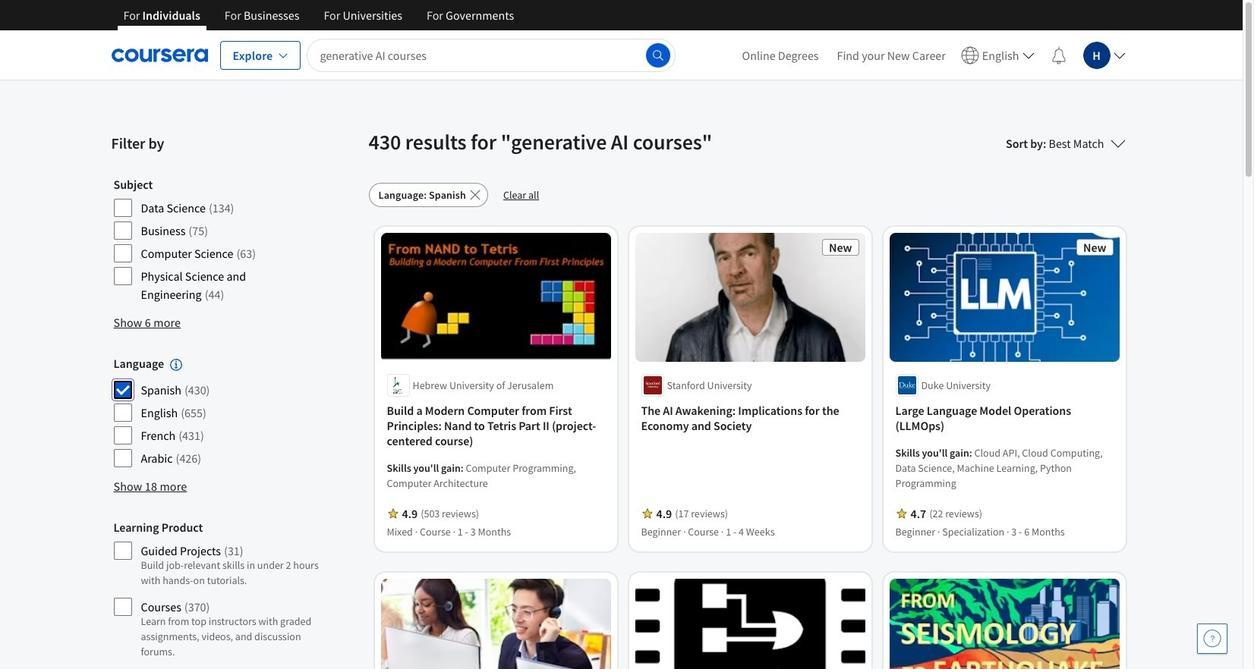 Task type: vqa. For each thing, say whether or not it's contained in the screenshot.
of related to Python for Everybody
no



Task type: locate. For each thing, give the bounding box(es) containing it.
2 vertical spatial group
[[114, 521, 330, 670]]

information about this filter group image
[[170, 359, 182, 372]]

3 group from the top
[[114, 521, 330, 670]]

None search field
[[307, 38, 676, 72]]

banner navigation
[[111, 0, 527, 42]]

2 group from the top
[[114, 356, 330, 472]]

group
[[114, 177, 330, 308], [114, 356, 330, 472], [114, 521, 330, 670]]

menu
[[733, 30, 1132, 80]]

0 vertical spatial group
[[114, 177, 330, 308]]

1 vertical spatial group
[[114, 356, 330, 472]]



Task type: describe. For each thing, give the bounding box(es) containing it.
1 group from the top
[[114, 177, 330, 308]]

coursera image
[[111, 43, 208, 67]]

help center image
[[1204, 630, 1222, 649]]

What do you want to learn? text field
[[307, 38, 676, 72]]



